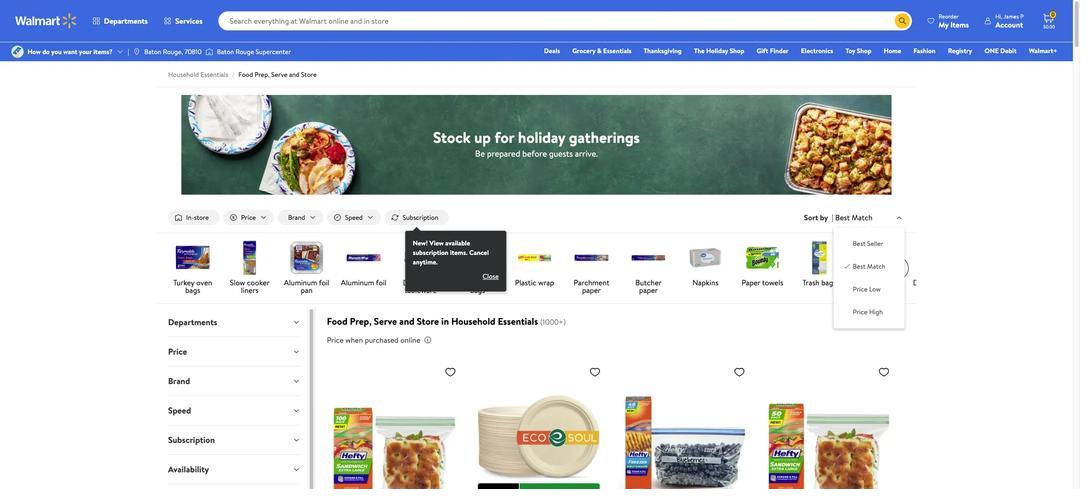 Task type: describe. For each thing, give the bounding box(es) containing it.
turkey oven bags image
[[176, 241, 210, 275]]

your
[[79, 47, 92, 56]]

items?
[[93, 47, 113, 56]]

food for bags
[[456, 277, 473, 288]]

home link
[[880, 46, 906, 56]]

items.
[[450, 248, 468, 257]]

butcher paper link
[[624, 241, 673, 296]]

walmart+ link
[[1025, 46, 1062, 56]]

close
[[483, 272, 499, 281]]

trash bags
[[803, 277, 836, 288]]

aluminum foil pan
[[284, 277, 330, 295]]

availability
[[168, 463, 209, 475]]

match inside "dropdown button"
[[852, 212, 873, 223]]

reorder my items
[[939, 12, 969, 30]]

paper for parchment
[[582, 285, 601, 295]]

tableware
[[405, 285, 437, 295]]

plastic wrap link
[[510, 241, 559, 288]]

food prep, serve and store in household essentials (1000+)
[[327, 315, 566, 328]]

hefty press to close plastic bags for food storage, xl sandwich size, 50 count image
[[762, 362, 894, 489]]

disposable
[[403, 277, 438, 288]]

1 vertical spatial store
[[417, 315, 439, 328]]

/
[[232, 70, 235, 79]]

oven
[[196, 277, 212, 288]]

price inside sort and filter section element
[[241, 213, 256, 222]]

0 vertical spatial food
[[238, 70, 253, 79]]

supercenter
[[256, 47, 291, 56]]

Best Match radio
[[843, 262, 851, 269]]

0 horizontal spatial serve
[[271, 70, 288, 79]]

 image for baton rouge, 70810
[[133, 48, 140, 56]]

aluminum foil image
[[347, 241, 381, 275]]

toy shop link
[[842, 46, 876, 56]]

household essentials link
[[168, 70, 228, 79]]

Walmart Site-Wide search field
[[218, 11, 912, 30]]

butcher
[[635, 277, 662, 288]]

items
[[951, 19, 969, 30]]

prepared
[[487, 147, 520, 159]]

add to favorites list, eco soul 100% compostable 9 inch bagasse paper plates, 500 counts | heavy-duty disposable plates | eco-friendly made of sugarcane fibers-natural unbleached biodegradable plates image
[[589, 366, 601, 378]]

turkey
[[173, 277, 195, 288]]

subscription inside button
[[403, 213, 438, 222]]

brand tab
[[160, 367, 308, 396]]

best match inside option group
[[853, 262, 886, 271]]

1 vertical spatial brand button
[[160, 367, 308, 396]]

grocery & essentials link
[[568, 46, 636, 56]]

plastic wrap image
[[518, 241, 552, 275]]

aluminum foil link
[[339, 241, 388, 288]]

want
[[63, 47, 77, 56]]

deals link
[[540, 46, 564, 56]]

electronics link
[[797, 46, 838, 56]]

registry link
[[944, 46, 977, 56]]

in-store button
[[168, 210, 219, 225]]

holiday
[[706, 46, 728, 56]]

subscription tab
[[160, 426, 308, 454]]

price low
[[853, 285, 881, 294]]

registry
[[948, 46, 972, 56]]

price high
[[853, 307, 883, 317]]

gift finder link
[[753, 46, 793, 56]]

online
[[400, 335, 420, 345]]

speed inside tab
[[168, 405, 191, 416]]

brand for the bottom brand dropdown button
[[168, 375, 190, 387]]

by
[[820, 212, 828, 223]]

$0.00
[[1044, 23, 1055, 30]]

james
[[1004, 12, 1019, 20]]

up
[[474, 127, 491, 147]]

bags for food storage bags
[[470, 285, 485, 295]]

price for price low
[[853, 285, 868, 294]]

availability tab
[[160, 455, 308, 484]]

trash bags link
[[795, 241, 844, 288]]

the holiday shop
[[694, 46, 744, 56]]

0
[[1051, 11, 1055, 19]]

bags for turkey oven bags
[[185, 285, 200, 295]]

price for price when purchased online
[[327, 335, 344, 345]]

search icon image
[[899, 17, 906, 25]]

new! view available subscription items. cancel anytime. close
[[413, 238, 499, 281]]

(1000+)
[[540, 317, 566, 327]]

price when purchased online
[[327, 335, 420, 345]]

aluminum for aluminum foil pan
[[284, 277, 317, 288]]

0 horizontal spatial prep,
[[255, 70, 270, 79]]

aluminum foil
[[341, 277, 386, 288]]

parchment
[[574, 277, 610, 288]]

household essentials / food prep, serve and store
[[168, 70, 317, 79]]

plastic
[[515, 277, 536, 288]]

subscription button
[[160, 426, 308, 454]]

subscription inside dropdown button
[[168, 434, 215, 446]]

in-store
[[186, 213, 209, 222]]

in-
[[186, 213, 194, 222]]

slow cooker liners
[[230, 277, 270, 295]]

stock
[[433, 127, 471, 147]]

paper towels image
[[746, 241, 780, 275]]

wrap
[[538, 277, 554, 288]]

p
[[1020, 12, 1024, 20]]

aluminum foil pan link
[[282, 241, 331, 296]]

1 vertical spatial prep,
[[350, 315, 372, 328]]

parchment paper image
[[575, 241, 609, 275]]

sort and filter section element
[[157, 202, 916, 292]]

store
[[194, 213, 209, 222]]

thanksgiving link
[[640, 46, 686, 56]]

aluminum for aluminum foil
[[341, 277, 374, 288]]

walmart+
[[1029, 46, 1057, 56]]

food prep, serve and store link
[[238, 70, 317, 79]]

slow cooker liners link
[[225, 241, 274, 296]]

departments inside departments popup button
[[104, 16, 148, 26]]

slow
[[230, 277, 245, 288]]

high
[[869, 307, 883, 317]]

best seller
[[853, 239, 884, 248]]

2 vertical spatial best
[[853, 262, 866, 271]]

how
[[28, 47, 41, 56]]

1 vertical spatial and
[[399, 315, 415, 328]]

food storage bags link
[[453, 241, 502, 296]]

the holiday shop link
[[690, 46, 749, 56]]

option group containing best seller
[[842, 235, 897, 321]]

grocery & essentials
[[572, 46, 632, 56]]

holiday
[[518, 127, 565, 147]]



Task type: vqa. For each thing, say whether or not it's contained in the screenshot.
Essentials
yes



Task type: locate. For each thing, give the bounding box(es) containing it.
option group
[[842, 235, 897, 321]]

1 horizontal spatial prep,
[[350, 315, 372, 328]]

0 vertical spatial subscription
[[403, 213, 438, 222]]

eco soul 100% compostable 9 inch bagasse paper plates, 500 counts | heavy-duty disposable plates | eco-friendly made of sugarcane fibers-natural unbleached biodegradable plates image
[[473, 362, 605, 489]]

brand button down 'price' tab
[[160, 367, 308, 396]]

paper towels
[[742, 277, 784, 288]]

| right items?
[[128, 47, 129, 56]]

foil right pan
[[319, 277, 330, 288]]

and up "online"
[[399, 315, 415, 328]]

best left seller
[[853, 239, 866, 248]]

seller
[[867, 239, 884, 248]]

departments tab
[[160, 308, 308, 337]]

foil for aluminum foil
[[376, 277, 386, 288]]

add to favorites list, hefty press to close plastic bags for food storage, xl sandwich size, 100 count image
[[445, 366, 456, 378]]

speed button up "aluminum foil" image
[[327, 210, 381, 225]]

how do you want your items?
[[28, 47, 113, 56]]

brand for brand dropdown button within sort and filter section element
[[288, 213, 305, 222]]

paper inside parchment paper
[[582, 285, 601, 295]]

before
[[522, 147, 547, 159]]

parchment paper link
[[567, 241, 616, 296]]

disposable tableware
[[403, 277, 438, 295]]

bags down turkey oven bags image
[[185, 285, 200, 295]]

best
[[835, 212, 850, 223], [853, 239, 866, 248], [853, 262, 866, 271]]

bags inside turkey oven bags
[[185, 285, 200, 295]]

|
[[128, 47, 129, 56], [832, 212, 834, 223]]

1 vertical spatial best
[[853, 239, 866, 248]]

dishwashing link
[[909, 241, 958, 288]]

1 baton from the left
[[144, 47, 161, 56]]

liners
[[241, 285, 259, 295]]

0 horizontal spatial paper
[[582, 285, 601, 295]]

1 horizontal spatial departments
[[168, 316, 217, 328]]

baton for baton rouge, 70810
[[144, 47, 161, 56]]

 image right items?
[[133, 48, 140, 56]]

0 vertical spatial and
[[289, 70, 300, 79]]

0 $0.00
[[1044, 11, 1055, 30]]

brand button inside sort and filter section element
[[278, 210, 323, 225]]

foil inside 'link'
[[376, 277, 386, 288]]

 image for baton rouge supercenter
[[205, 47, 213, 57]]

departments button
[[85, 9, 156, 32]]

1 vertical spatial departments
[[168, 316, 217, 328]]

0 horizontal spatial store
[[301, 70, 317, 79]]

best match up 'best seller'
[[835, 212, 873, 223]]

shop inside toy shop link
[[857, 46, 872, 56]]

price button
[[223, 210, 274, 225], [160, 337, 308, 366]]

new!
[[413, 238, 428, 248]]

subscription
[[413, 248, 449, 257]]

subscription button
[[385, 210, 449, 225]]

paper for butcher
[[639, 285, 658, 295]]

parchment paper
[[574, 277, 610, 295]]

speed button up subscription dropdown button at bottom
[[160, 396, 308, 425]]

1 horizontal spatial and
[[399, 315, 415, 328]]

0 vertical spatial match
[[852, 212, 873, 223]]

price for price high
[[853, 307, 868, 317]]

brand button up aluminum foil pan image on the left
[[278, 210, 323, 225]]

paper inside butcher paper
[[639, 285, 658, 295]]

0 vertical spatial brand button
[[278, 210, 323, 225]]

services
[[175, 16, 203, 26]]

deals
[[544, 46, 560, 56]]

shop inside the 'the holiday shop' link
[[730, 46, 744, 56]]

aluminum down aluminum foil pan image on the left
[[284, 277, 317, 288]]

debit
[[1001, 46, 1017, 56]]

essentials left (1000+)
[[498, 315, 538, 328]]

2 baton from the left
[[217, 47, 234, 56]]

0 vertical spatial speed
[[345, 213, 363, 222]]

1 horizontal spatial serve
[[374, 315, 397, 328]]

pan
[[301, 285, 313, 295]]

best right by
[[835, 212, 850, 223]]

price button inside sort and filter section element
[[223, 210, 274, 225]]

1 horizontal spatial food
[[327, 315, 348, 328]]

toy
[[846, 46, 855, 56]]

1 horizontal spatial brand
[[288, 213, 305, 222]]

1 foil from the left
[[319, 277, 330, 288]]

foil down "aluminum foil" image
[[376, 277, 386, 288]]

2 horizontal spatial essentials
[[603, 46, 632, 56]]

essentials left / at the top left
[[201, 70, 228, 79]]

cooker
[[247, 277, 270, 288]]

paper
[[582, 285, 601, 295], [639, 285, 658, 295]]

departments
[[104, 16, 148, 26], [168, 316, 217, 328]]

prep,
[[255, 70, 270, 79], [350, 315, 372, 328]]

brand
[[288, 213, 305, 222], [168, 375, 190, 387]]

1 vertical spatial brand
[[168, 375, 190, 387]]

1 shop from the left
[[730, 46, 744, 56]]

price button up slow cooker liners image
[[223, 210, 274, 225]]

bags right trash
[[821, 277, 836, 288]]

fashion link
[[909, 46, 940, 56]]

purchased
[[365, 335, 399, 345]]

hefty press to close plastic freezer bags, half gallon size, 40 count image
[[618, 362, 749, 489]]

available
[[445, 238, 470, 248]]

gatherings
[[569, 127, 640, 147]]

0 horizontal spatial brand
[[168, 375, 190, 387]]

food for serve
[[327, 315, 348, 328]]

2 vertical spatial essentials
[[498, 315, 538, 328]]

2 paper from the left
[[639, 285, 658, 295]]

0 vertical spatial brand
[[288, 213, 305, 222]]

0 horizontal spatial speed button
[[160, 396, 308, 425]]

1 vertical spatial household
[[451, 315, 496, 328]]

foil inside aluminum foil pan
[[319, 277, 330, 288]]

speed tab
[[160, 396, 308, 425]]

0 vertical spatial departments
[[104, 16, 148, 26]]

cleaning wipes image
[[859, 241, 894, 275]]

1 vertical spatial best match
[[853, 262, 886, 271]]

aluminum
[[284, 277, 317, 288], [341, 277, 374, 288]]

best match button
[[834, 211, 905, 224]]

legal information image
[[424, 336, 432, 344]]

hi,
[[996, 12, 1003, 20]]

1 horizontal spatial shop
[[857, 46, 872, 56]]

rouge,
[[163, 47, 183, 56]]

and
[[289, 70, 300, 79], [399, 315, 415, 328]]

gift
[[757, 46, 768, 56]]

0 vertical spatial best
[[835, 212, 850, 223]]

disposable tableware link
[[396, 241, 445, 296]]

food storage bags image
[[461, 241, 495, 275]]

1 horizontal spatial subscription
[[403, 213, 438, 222]]

paper down butcher paper image
[[639, 285, 658, 295]]

bags down "close"
[[470, 285, 485, 295]]

0 horizontal spatial foil
[[319, 277, 330, 288]]

2 aluminum from the left
[[341, 277, 374, 288]]

price button down departments dropdown button on the bottom of page
[[160, 337, 308, 366]]

0 horizontal spatial bags
[[185, 285, 200, 295]]

plastic wrap
[[515, 277, 554, 288]]

 image
[[11, 46, 24, 58], [205, 47, 213, 57], [133, 48, 140, 56]]

0 vertical spatial best match
[[835, 212, 873, 223]]

one
[[985, 46, 999, 56]]

serve down the supercenter
[[271, 70, 288, 79]]

view
[[430, 238, 444, 248]]

stock up for holiday gatherings. be prepared before guests arrive. image
[[181, 95, 892, 195]]

0 vertical spatial serve
[[271, 70, 288, 79]]

shop right toy
[[857, 46, 872, 56]]

disposable tableware image
[[404, 241, 438, 275]]

1 horizontal spatial speed
[[345, 213, 363, 222]]

best right best match option
[[853, 262, 866, 271]]

1 horizontal spatial paper
[[639, 285, 658, 295]]

1 vertical spatial match
[[867, 262, 886, 271]]

1 vertical spatial food
[[456, 277, 473, 288]]

stock up for holiday gatherings be prepared before guests arrive.
[[433, 127, 640, 159]]

and down the supercenter
[[289, 70, 300, 79]]

2 horizontal spatial  image
[[205, 47, 213, 57]]

guests
[[549, 147, 573, 159]]

0 horizontal spatial baton
[[144, 47, 161, 56]]

1 vertical spatial speed
[[168, 405, 191, 416]]

0 vertical spatial essentials
[[603, 46, 632, 56]]

1 horizontal spatial store
[[417, 315, 439, 328]]

food inside food storage bags
[[456, 277, 473, 288]]

do
[[42, 47, 50, 56]]

prep, up when
[[350, 315, 372, 328]]

services button
[[156, 9, 211, 32]]

2 horizontal spatial bags
[[821, 277, 836, 288]]

1 vertical spatial essentials
[[201, 70, 228, 79]]

napkins image
[[689, 241, 723, 275]]

0 horizontal spatial shop
[[730, 46, 744, 56]]

0 vertical spatial household
[[168, 70, 199, 79]]

0 vertical spatial store
[[301, 70, 317, 79]]

 image right 70810
[[205, 47, 213, 57]]

1 horizontal spatial household
[[451, 315, 496, 328]]

bags
[[821, 277, 836, 288], [185, 285, 200, 295], [470, 285, 485, 295]]

paper
[[742, 277, 761, 288]]

match up 'best seller'
[[852, 212, 873, 223]]

subscription
[[403, 213, 438, 222], [168, 434, 215, 446]]

baton left the rouge
[[217, 47, 234, 56]]

1 horizontal spatial speed button
[[327, 210, 381, 225]]

best match up the cleaning
[[853, 262, 886, 271]]

1 horizontal spatial aluminum
[[341, 277, 374, 288]]

aluminum foil pan image
[[290, 241, 324, 275]]

2 shop from the left
[[857, 46, 872, 56]]

speed
[[345, 213, 363, 222], [168, 405, 191, 416]]

1 horizontal spatial foil
[[376, 277, 386, 288]]

0 horizontal spatial aluminum
[[284, 277, 317, 288]]

serve
[[271, 70, 288, 79], [374, 315, 397, 328]]

match inside option group
[[867, 262, 886, 271]]

subscription up availability
[[168, 434, 215, 446]]

availability button
[[160, 455, 308, 484]]

0 horizontal spatial household
[[168, 70, 199, 79]]

baton for baton rouge supercenter
[[217, 47, 234, 56]]

butcher paper image
[[632, 241, 666, 275]]

0 vertical spatial price button
[[223, 210, 274, 225]]

1 vertical spatial price button
[[160, 337, 308, 366]]

price inside tab
[[168, 346, 187, 358]]

household
[[168, 70, 199, 79], [451, 315, 496, 328]]

| right by
[[832, 212, 834, 223]]

0 vertical spatial |
[[128, 47, 129, 56]]

bags inside food storage bags
[[470, 285, 485, 295]]

match up the cleaning
[[867, 262, 886, 271]]

food
[[238, 70, 253, 79], [456, 277, 473, 288], [327, 315, 348, 328]]

towels
[[762, 277, 784, 288]]

prep, down "baton rouge supercenter"
[[255, 70, 270, 79]]

best match
[[835, 212, 873, 223], [853, 262, 886, 271]]

essentials right &
[[603, 46, 632, 56]]

paper down parchment paper image
[[582, 285, 601, 295]]

rouge
[[236, 47, 254, 56]]

0 vertical spatial prep,
[[255, 70, 270, 79]]

bags inside "link"
[[821, 277, 836, 288]]

next slide for chipmodulewithimages list image
[[886, 257, 909, 280]]

0 horizontal spatial food
[[238, 70, 253, 79]]

brand inside 'tab'
[[168, 375, 190, 387]]

1 horizontal spatial |
[[832, 212, 834, 223]]

subscription up new!
[[403, 213, 438, 222]]

1 vertical spatial speed button
[[160, 396, 308, 425]]

clear search field text image
[[884, 17, 891, 24]]

gift finder
[[757, 46, 789, 56]]

household right 'in'
[[451, 315, 496, 328]]

the
[[694, 46, 705, 56]]

departments up items?
[[104, 16, 148, 26]]

baton rouge, 70810
[[144, 47, 202, 56]]

 image for how do you want your items?
[[11, 46, 24, 58]]

2 vertical spatial food
[[327, 315, 348, 328]]

close button
[[475, 269, 506, 284]]

departments down turkey oven bags
[[168, 316, 217, 328]]

food left storage
[[456, 277, 473, 288]]

0 horizontal spatial |
[[128, 47, 129, 56]]

serve up purchased on the bottom left
[[374, 315, 397, 328]]

2 foil from the left
[[376, 277, 386, 288]]

1 horizontal spatial  image
[[133, 48, 140, 56]]

1 horizontal spatial essentials
[[498, 315, 538, 328]]

&
[[597, 46, 602, 56]]

brand inside sort and filter section element
[[288, 213, 305, 222]]

1 aluminum from the left
[[284, 277, 317, 288]]

0 horizontal spatial essentials
[[201, 70, 228, 79]]

food right / at the top left
[[238, 70, 253, 79]]

hi, james p account
[[996, 12, 1024, 30]]

best inside "dropdown button"
[[835, 212, 850, 223]]

sort by |
[[804, 212, 834, 223]]

toy shop
[[846, 46, 872, 56]]

0 horizontal spatial speed
[[168, 405, 191, 416]]

departments inside departments dropdown button
[[168, 316, 217, 328]]

baton left rouge,
[[144, 47, 161, 56]]

walmart image
[[15, 13, 77, 28]]

shop right holiday
[[730, 46, 744, 56]]

home
[[884, 46, 901, 56]]

napkins
[[693, 277, 719, 288]]

best match inside "dropdown button"
[[835, 212, 873, 223]]

one debit
[[985, 46, 1017, 56]]

household down 70810
[[168, 70, 199, 79]]

foil for aluminum foil pan
[[319, 277, 330, 288]]

0 horizontal spatial departments
[[104, 16, 148, 26]]

slow cooker liners image
[[233, 241, 267, 275]]

add to favorites list, hefty press to close plastic bags for food storage, xl sandwich size, 50 count image
[[878, 366, 890, 378]]

| inside sort and filter section element
[[832, 212, 834, 223]]

aluminum down "aluminum foil" image
[[341, 277, 374, 288]]

trash bags image
[[802, 241, 837, 275]]

aluminum inside aluminum foil pan
[[284, 277, 317, 288]]

0 horizontal spatial and
[[289, 70, 300, 79]]

for
[[495, 127, 514, 147]]

one debit link
[[980, 46, 1021, 56]]

storage
[[475, 277, 499, 288]]

 image left how
[[11, 46, 24, 58]]

1 horizontal spatial baton
[[217, 47, 234, 56]]

add to favorites list, hefty press to close plastic freezer bags, half gallon size, 40 count image
[[734, 366, 745, 378]]

2 horizontal spatial food
[[456, 277, 473, 288]]

food up when
[[327, 315, 348, 328]]

be
[[475, 147, 485, 159]]

1 vertical spatial |
[[832, 212, 834, 223]]

cleaning
[[862, 277, 891, 288]]

aluminum inside 'link'
[[341, 277, 374, 288]]

1 paper from the left
[[582, 285, 601, 295]]

1 horizontal spatial bags
[[470, 285, 485, 295]]

price tab
[[160, 337, 308, 366]]

speed inside sort and filter section element
[[345, 213, 363, 222]]

1 vertical spatial subscription
[[168, 434, 215, 446]]

0 horizontal spatial subscription
[[168, 434, 215, 446]]

0 horizontal spatial  image
[[11, 46, 24, 58]]

Search search field
[[218, 11, 912, 30]]

anytime.
[[413, 257, 438, 267]]

1 vertical spatial serve
[[374, 315, 397, 328]]

hefty press to close plastic bags for food storage, xl sandwich size, 100 count image
[[329, 362, 460, 489]]

0 vertical spatial speed button
[[327, 210, 381, 225]]



